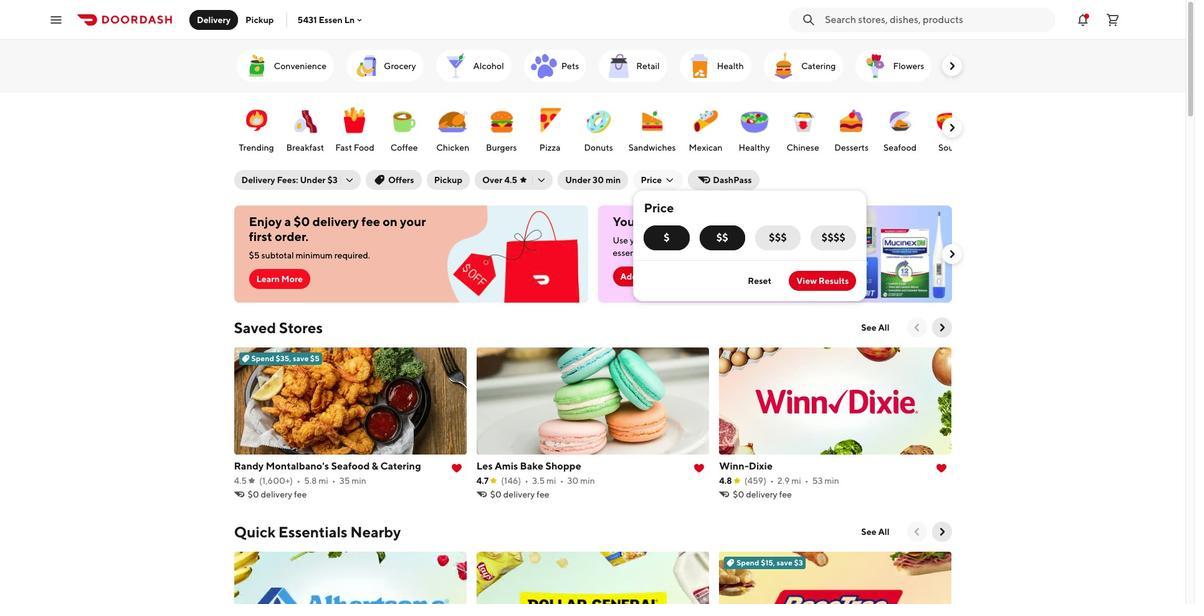 Task type: describe. For each thing, give the bounding box(es) containing it.
reset
[[748, 276, 772, 286]]

saved stores link
[[234, 318, 323, 338]]

delivery button
[[190, 10, 238, 30]]

bake
[[520, 461, 544, 473]]

4 • from the left
[[560, 476, 564, 486]]

grocery link
[[347, 50, 424, 82]]

add card
[[621, 272, 660, 282]]

over
[[483, 175, 503, 185]]

2 vertical spatial next button of carousel image
[[936, 322, 949, 334]]

• 5.8 mi • 35 min
[[297, 476, 367, 486]]

2.9
[[778, 476, 790, 486]]

dashpass button
[[689, 170, 760, 190]]

delivery for delivery fees: under $3
[[242, 175, 275, 185]]

sandwiches
[[629, 143, 676, 153]]

4.8
[[720, 476, 733, 486]]

fee for randy montalbano's seafood & catering
[[294, 490, 307, 500]]

on inside enjoy a $0 delivery fee on your first order.
[[383, 215, 398, 229]]

$$
[[717, 232, 729, 244]]

6 • from the left
[[806, 476, 809, 486]]

more
[[282, 274, 303, 284]]

see all for quick essentials nearby
[[862, 528, 890, 538]]

$$$$ button
[[811, 226, 857, 251]]

add card button
[[613, 267, 667, 287]]

health
[[751, 236, 777, 246]]

use your hsa/fsa card to save on health essentials.
[[613, 236, 777, 258]]

fee for winn-dixie
[[780, 490, 793, 500]]

nearby
[[351, 524, 401, 541]]

3 mi from the left
[[792, 476, 802, 486]]

$​0 for winn-
[[733, 490, 745, 500]]

1 vertical spatial price
[[644, 201, 675, 215]]

min inside button
[[606, 175, 621, 185]]

under 30 min
[[566, 175, 621, 185]]

donuts
[[585, 143, 614, 153]]

2 • from the left
[[332, 476, 336, 486]]

delivery for les
[[504, 490, 535, 500]]

fee for les amis bake shoppe
[[537, 490, 550, 500]]

spend $35, save $5
[[252, 354, 320, 364]]

subtotal
[[262, 251, 294, 261]]

$
[[664, 232, 670, 244]]

alcohol image
[[441, 51, 471, 81]]

spend for spend $15, save $3
[[737, 559, 760, 568]]

notification bell image
[[1076, 12, 1091, 27]]

your inside enjoy a $0 delivery fee on your first order.
[[400, 215, 426, 229]]

previous button of carousel image for saved stores
[[911, 322, 924, 334]]

your inside use your hsa/fsa card to save on health essentials.
[[630, 236, 648, 246]]

35
[[340, 476, 350, 486]]

over 4.5
[[483, 175, 518, 185]]

desserts
[[835, 143, 869, 153]]

stop
[[670, 215, 695, 229]]

enjoy
[[249, 215, 282, 229]]

under 30 min button
[[558, 170, 629, 190]]

view results button
[[790, 271, 857, 291]]

results
[[819, 276, 850, 286]]

save for spend $15, save $3
[[777, 559, 793, 568]]

$5 subtotal minimum required.
[[249, 251, 370, 261]]

enjoy a $0 delivery fee on your first order.
[[249, 215, 426, 244]]

price inside button
[[641, 175, 662, 185]]

see all for saved stores
[[862, 323, 890, 333]]

quick essentials nearby link
[[234, 523, 401, 542]]

min for les amis bake shoppe
[[581, 476, 595, 486]]

to
[[710, 236, 718, 246]]

retail link
[[599, 50, 668, 82]]

health link
[[680, 50, 752, 82]]

health
[[718, 61, 744, 71]]

(1,600+)
[[259, 476, 293, 486]]

1 horizontal spatial seafood
[[884, 143, 917, 153]]

add
[[621, 272, 638, 282]]

view
[[797, 276, 817, 286]]

$35,
[[276, 354, 292, 364]]

3.5
[[533, 476, 545, 486]]

winn-dixie
[[720, 461, 773, 473]]

saved stores
[[234, 319, 323, 337]]

see all link for saved stores
[[854, 318, 898, 338]]

53
[[813, 476, 823, 486]]

$$$$
[[822, 232, 846, 244]]

food
[[354, 143, 375, 153]]

• 2.9 mi • 53 min
[[771, 476, 840, 486]]

pets image
[[529, 51, 559, 81]]

shoppe
[[546, 461, 582, 473]]

les amis bake shoppe
[[477, 461, 582, 473]]

$​0 for les
[[491, 490, 502, 500]]

1 vertical spatial next button of carousel image
[[946, 122, 959, 134]]

healthy
[[739, 143, 771, 153]]

delivery inside enjoy a $0 delivery fee on your first order.
[[313, 215, 359, 229]]

5 • from the left
[[771, 476, 774, 486]]

1 vertical spatial 30
[[568, 476, 579, 486]]

min for winn-dixie
[[825, 476, 840, 486]]

$3 for spend $15, save $3
[[795, 559, 804, 568]]

pets
[[562, 61, 579, 71]]

coffee
[[391, 143, 418, 153]]

randy montalbano's seafood & catering
[[234, 461, 421, 473]]

chinese
[[787, 143, 820, 153]]

1 vertical spatial catering
[[381, 461, 421, 473]]

dixie
[[749, 461, 773, 473]]

offers
[[388, 175, 414, 185]]

soup
[[939, 143, 960, 153]]

delivery for winn-
[[746, 490, 778, 500]]

first
[[249, 229, 272, 244]]

spend for spend $35, save $5
[[252, 354, 274, 364]]

1 horizontal spatial pickup
[[434, 175, 463, 185]]

trending
[[239, 143, 274, 153]]

randy
[[234, 461, 264, 473]]

catering image
[[769, 51, 799, 81]]

dashpass
[[714, 175, 752, 185]]

see for saved stores
[[862, 323, 877, 333]]

1 horizontal spatial hsa/fsa
[[698, 215, 755, 229]]

amis
[[495, 461, 518, 473]]

price button
[[634, 170, 684, 190]]

grocery
[[384, 61, 416, 71]]

learn
[[257, 274, 280, 284]]

a
[[285, 215, 291, 229]]

$$$
[[770, 232, 787, 244]]

1 vertical spatial 4.5
[[234, 476, 247, 486]]

$15,
[[761, 559, 776, 568]]

0 horizontal spatial seafood
[[331, 461, 370, 473]]

convenience link
[[237, 50, 334, 82]]



Task type: vqa. For each thing, say whether or not it's contained in the screenshot.
Use
yes



Task type: locate. For each thing, give the bounding box(es) containing it.
mi right 5.8
[[319, 476, 328, 486]]

burgers
[[486, 143, 517, 153]]

1 vertical spatial pickup button
[[427, 170, 470, 190]]

1 mi from the left
[[319, 476, 328, 486]]

$ button
[[644, 226, 690, 251]]

3 • from the left
[[525, 476, 529, 486]]

saved
[[234, 319, 276, 337]]

• 3.5 mi • 30 min
[[525, 476, 595, 486]]

delivery down (146)
[[504, 490, 535, 500]]

mi for seafood
[[319, 476, 328, 486]]

see all link for quick essentials nearby
[[854, 523, 898, 542]]

1 horizontal spatial delivery
[[242, 175, 275, 185]]

all for saved stores
[[879, 323, 890, 333]]

delivery
[[313, 215, 359, 229], [261, 490, 292, 500], [504, 490, 535, 500], [746, 490, 778, 500]]

1 horizontal spatial $​0
[[491, 490, 502, 500]]

previous button of carousel image for quick essentials nearby
[[911, 526, 924, 539]]

health image
[[685, 51, 715, 81]]

1 under from the left
[[300, 175, 326, 185]]

seafood
[[884, 143, 917, 153], [331, 461, 370, 473]]

0 horizontal spatial $5
[[249, 251, 260, 261]]

0 horizontal spatial pickup
[[246, 15, 274, 25]]

pickup button
[[238, 10, 281, 30], [427, 170, 470, 190]]

pickup
[[246, 15, 274, 25], [434, 175, 463, 185]]

1 $​0 from the left
[[248, 490, 259, 500]]

0 horizontal spatial on
[[383, 215, 398, 229]]

Store search: begin typing to search for stores available on DoorDash text field
[[826, 13, 1049, 27]]

under down donuts
[[566, 175, 591, 185]]

1 horizontal spatial $​0 delivery fee
[[491, 490, 550, 500]]

2 all from the top
[[879, 528, 890, 538]]

required.
[[335, 251, 370, 261]]

0 vertical spatial see all
[[862, 323, 890, 333]]

minimum
[[296, 251, 333, 261]]

$0
[[294, 215, 310, 229]]

alcohol
[[474, 61, 504, 71]]

0 vertical spatial seafood
[[884, 143, 917, 153]]

on inside use your hsa/fsa card to save on health essentials.
[[739, 236, 750, 246]]

save inside use your hsa/fsa card to save on health essentials.
[[720, 236, 738, 246]]

$3
[[328, 175, 338, 185], [795, 559, 804, 568]]

min for randy montalbano's seafood & catering
[[352, 476, 367, 486]]

seafood up 35
[[331, 461, 370, 473]]

0 horizontal spatial save
[[293, 354, 309, 364]]

5431 essen ln
[[298, 15, 355, 25]]

$$$ button
[[756, 226, 801, 251]]

1 horizontal spatial $5
[[310, 354, 320, 364]]

0 horizontal spatial $​0 delivery fee
[[248, 490, 307, 500]]

1 vertical spatial see all
[[862, 528, 890, 538]]

pickup button down chicken at the top left
[[427, 170, 470, 190]]

$5 down first
[[249, 251, 260, 261]]

• left 3.5
[[525, 476, 529, 486]]

card
[[691, 236, 708, 246]]

0 horizontal spatial 30
[[568, 476, 579, 486]]

fast food
[[336, 143, 375, 153]]

price down the price button
[[644, 201, 675, 215]]

1 horizontal spatial 30
[[593, 175, 604, 185]]

0 vertical spatial see
[[862, 323, 877, 333]]

card
[[640, 272, 660, 282]]

0 horizontal spatial spend
[[252, 354, 274, 364]]

1 vertical spatial save
[[293, 354, 309, 364]]

open menu image
[[49, 12, 64, 27]]

spend
[[252, 354, 274, 364], [737, 559, 760, 568]]

save right $35,
[[293, 354, 309, 364]]

spend left $15,
[[737, 559, 760, 568]]

0 horizontal spatial catering
[[381, 461, 421, 473]]

2 mi from the left
[[547, 476, 557, 486]]

1 horizontal spatial 4.5
[[505, 175, 518, 185]]

4.5 inside button
[[505, 175, 518, 185]]

1 see all link from the top
[[854, 318, 898, 338]]

$​0 delivery fee down (459)
[[733, 490, 793, 500]]

mi right 3.5
[[547, 476, 557, 486]]

catering inside catering link
[[802, 61, 836, 71]]

$​0 for randy
[[248, 490, 259, 500]]

reset button
[[741, 271, 780, 291]]

2 $​0 delivery fee from the left
[[491, 490, 550, 500]]

0 vertical spatial spend
[[252, 354, 274, 364]]

$​0 down the randy
[[248, 490, 259, 500]]

shop
[[758, 215, 786, 229]]

save
[[720, 236, 738, 246], [293, 354, 309, 364], [777, 559, 793, 568]]

1 horizontal spatial save
[[720, 236, 738, 246]]

5.8
[[304, 476, 317, 486]]

delivery fees: under $3
[[242, 175, 338, 185]]

save right to
[[720, 236, 738, 246]]

convenience image
[[242, 51, 272, 81]]

0 horizontal spatial hsa/fsa
[[650, 236, 689, 246]]

ln
[[345, 15, 355, 25]]

0 vertical spatial next button of carousel image
[[946, 248, 959, 261]]

fee up required.
[[362, 215, 380, 229]]

1 horizontal spatial under
[[566, 175, 591, 185]]

delivery
[[197, 15, 231, 25], [242, 175, 275, 185]]

all for quick essentials nearby
[[879, 528, 890, 538]]

use
[[613, 236, 629, 246]]

pickup down chicken at the top left
[[434, 175, 463, 185]]

0 vertical spatial 30
[[593, 175, 604, 185]]

previous button of carousel image
[[911, 322, 924, 334], [911, 526, 924, 539]]

trending link
[[235, 99, 278, 157]]

0 vertical spatial $5
[[249, 251, 260, 261]]

see
[[862, 323, 877, 333], [862, 528, 877, 538]]

delivery down (459)
[[746, 490, 778, 500]]

2 horizontal spatial mi
[[792, 476, 802, 486]]

0 vertical spatial $3
[[328, 175, 338, 185]]

2 $​0 from the left
[[491, 490, 502, 500]]

spend $15, save $3
[[737, 559, 804, 568]]

0 vertical spatial your
[[400, 215, 426, 229]]

chicken
[[437, 143, 470, 153]]

0 vertical spatial save
[[720, 236, 738, 246]]

0 horizontal spatial mi
[[319, 476, 328, 486]]

1 vertical spatial your
[[630, 236, 648, 246]]

0 horizontal spatial your
[[400, 215, 426, 229]]

1 horizontal spatial spend
[[737, 559, 760, 568]]

breakfast
[[287, 143, 324, 153]]

$3 for delivery fees: under $3
[[328, 175, 338, 185]]

2 see all from the top
[[862, 528, 890, 538]]

$​0 delivery fee for amis
[[491, 490, 550, 500]]

your down offers
[[400, 215, 426, 229]]

0 vertical spatial next button of carousel image
[[946, 60, 959, 72]]

montalbano's
[[266, 461, 329, 473]]

fee down 5.8
[[294, 490, 307, 500]]

1 horizontal spatial your
[[630, 236, 648, 246]]

view results
[[797, 276, 850, 286]]

0 vertical spatial pickup
[[246, 15, 274, 25]]

0 vertical spatial pickup button
[[238, 10, 281, 30]]

hsa/fsa inside use your hsa/fsa card to save on health essentials.
[[650, 236, 689, 246]]

2 previous button of carousel image from the top
[[911, 526, 924, 539]]

0 vertical spatial delivery
[[197, 15, 231, 25]]

$​0 delivery fee down '(1,600+)'
[[248, 490, 307, 500]]

fee down 3.5
[[537, 490, 550, 500]]

$5 right $35,
[[310, 354, 320, 364]]

essentials.
[[613, 248, 654, 258]]

save for spend $35, save $5
[[293, 354, 309, 364]]

1 see from the top
[[862, 323, 877, 333]]

delivery for randy
[[261, 490, 292, 500]]

save right $15,
[[777, 559, 793, 568]]

delivery right $0
[[313, 215, 359, 229]]

retail
[[637, 61, 660, 71]]

4.7
[[477, 476, 489, 486]]

0 vertical spatial previous button of carousel image
[[911, 322, 924, 334]]

2 see all link from the top
[[854, 523, 898, 542]]

0 vertical spatial all
[[879, 323, 890, 333]]

flowers image
[[861, 51, 891, 81]]

see all link
[[854, 318, 898, 338], [854, 523, 898, 542]]

all
[[879, 323, 890, 333], [879, 528, 890, 538]]

1 vertical spatial pickup
[[434, 175, 463, 185]]

2 horizontal spatial $​0 delivery fee
[[733, 490, 793, 500]]

catering right &
[[381, 461, 421, 473]]

fee down 2.9 at the bottom right
[[780, 490, 793, 500]]

• left 35
[[332, 476, 336, 486]]

catering
[[802, 61, 836, 71], [381, 461, 421, 473]]

1 vertical spatial delivery
[[242, 175, 275, 185]]

2 vertical spatial save
[[777, 559, 793, 568]]

hsa/fsa down one-
[[650, 236, 689, 246]]

0 horizontal spatial $​0
[[248, 490, 259, 500]]

$​0 delivery fee for montalbano's
[[248, 490, 307, 500]]

$​0 delivery fee
[[248, 490, 307, 500], [491, 490, 550, 500], [733, 490, 793, 500]]

1 horizontal spatial on
[[739, 236, 750, 246]]

1 vertical spatial spend
[[737, 559, 760, 568]]

1 vertical spatial all
[[879, 528, 890, 538]]

2 horizontal spatial save
[[777, 559, 793, 568]]

min down donuts
[[606, 175, 621, 185]]

les
[[477, 461, 493, 473]]

min right 35
[[352, 476, 367, 486]]

fee inside enjoy a $0 delivery fee on your first order.
[[362, 215, 380, 229]]

3 $​0 delivery fee from the left
[[733, 490, 793, 500]]

0 items, open order cart image
[[1106, 12, 1121, 27]]

• left 5.8
[[297, 476, 301, 486]]

quick essentials nearby
[[234, 524, 401, 541]]

4.5
[[505, 175, 518, 185], [234, 476, 247, 486]]

quick
[[234, 524, 276, 541]]

3 $​0 from the left
[[733, 490, 745, 500]]

flowers link
[[856, 50, 933, 82]]

your up essentials.
[[630, 236, 648, 246]]

$3 right $15,
[[795, 559, 804, 568]]

$​0
[[248, 490, 259, 500], [491, 490, 502, 500], [733, 490, 745, 500]]

under inside under 30 min button
[[566, 175, 591, 185]]

2 horizontal spatial $​0
[[733, 490, 745, 500]]

1 horizontal spatial mi
[[547, 476, 557, 486]]

mi for bake
[[547, 476, 557, 486]]

0 vertical spatial see all link
[[854, 318, 898, 338]]

2 see from the top
[[862, 528, 877, 538]]

1 vertical spatial see
[[862, 528, 877, 538]]

seafood left soup
[[884, 143, 917, 153]]

hsa/fsa
[[698, 215, 755, 229], [650, 236, 689, 246]]

mi right 2.9 at the bottom right
[[792, 476, 802, 486]]

$​0 delivery fee for dixie
[[733, 490, 793, 500]]

0 vertical spatial 4.5
[[505, 175, 518, 185]]

delivery down '(1,600+)'
[[261, 490, 292, 500]]

1 vertical spatial next button of carousel image
[[936, 526, 949, 539]]

$​0 delivery fee down (146)
[[491, 490, 550, 500]]

0 horizontal spatial delivery
[[197, 15, 231, 25]]

see for quick essentials nearby
[[862, 528, 877, 538]]

2 under from the left
[[566, 175, 591, 185]]

next button of carousel image
[[946, 248, 959, 261], [936, 526, 949, 539]]

stores
[[279, 319, 323, 337]]

spend left $35,
[[252, 354, 274, 364]]

fast
[[336, 143, 352, 153]]

(459)
[[745, 476, 767, 486]]

1 all from the top
[[879, 323, 890, 333]]

1 • from the left
[[297, 476, 301, 486]]

beauty image
[[950, 51, 980, 81]]

1 see all from the top
[[862, 323, 890, 333]]

over 4.5 button
[[475, 170, 553, 190]]

min right the 53
[[825, 476, 840, 486]]

5431 essen ln button
[[298, 15, 365, 25]]

retail image
[[604, 51, 634, 81]]

pickup right 'delivery' button
[[246, 15, 274, 25]]

next button of carousel image
[[946, 60, 959, 72], [946, 122, 959, 134], [936, 322, 949, 334]]

• left 2.9 at the bottom right
[[771, 476, 774, 486]]

1 previous button of carousel image from the top
[[911, 322, 924, 334]]

30 down shoppe
[[568, 476, 579, 486]]

0 vertical spatial on
[[383, 215, 398, 229]]

min down shoppe
[[581, 476, 595, 486]]

1 vertical spatial $3
[[795, 559, 804, 568]]

1 horizontal spatial pickup button
[[427, 170, 470, 190]]

winn-
[[720, 461, 749, 473]]

1 horizontal spatial catering
[[802, 61, 836, 71]]

1 vertical spatial previous button of carousel image
[[911, 526, 924, 539]]

4.5 down the randy
[[234, 476, 247, 486]]

price down sandwiches on the right top of page
[[641, 175, 662, 185]]

1 vertical spatial seafood
[[331, 461, 370, 473]]

0 horizontal spatial pickup button
[[238, 10, 281, 30]]

your
[[613, 215, 640, 229]]

0 vertical spatial price
[[641, 175, 662, 185]]

1 vertical spatial hsa/fsa
[[650, 236, 689, 246]]

0 horizontal spatial $3
[[328, 175, 338, 185]]

under right fees:
[[300, 175, 326, 185]]

0 horizontal spatial 4.5
[[234, 476, 247, 486]]

• down shoppe
[[560, 476, 564, 486]]

on left health
[[739, 236, 750, 246]]

1 vertical spatial $5
[[310, 354, 320, 364]]

hsa/fsa up $$
[[698, 215, 755, 229]]

• left the 53
[[806, 476, 809, 486]]

$​0 down (146)
[[491, 490, 502, 500]]

0 horizontal spatial under
[[300, 175, 326, 185]]

learn more button
[[249, 269, 311, 289]]

30 down donuts
[[593, 175, 604, 185]]

1 vertical spatial see all link
[[854, 523, 898, 542]]

$​0 down winn-
[[733, 490, 745, 500]]

pickup button up 'convenience' 'icon'
[[238, 10, 281, 30]]

delivery for delivery
[[197, 15, 231, 25]]

30 inside button
[[593, 175, 604, 185]]

0 vertical spatial hsa/fsa
[[698, 215, 755, 229]]

pizza
[[540, 143, 561, 153]]

0 vertical spatial catering
[[802, 61, 836, 71]]

your
[[400, 215, 426, 229], [630, 236, 648, 246]]

(146)
[[502, 476, 522, 486]]

&
[[372, 461, 379, 473]]

order.
[[275, 229, 309, 244]]

pets link
[[524, 50, 587, 82]]

1 $​0 delivery fee from the left
[[248, 490, 307, 500]]

1 horizontal spatial $3
[[795, 559, 804, 568]]

grocery image
[[352, 51, 382, 81]]

$3 down fast
[[328, 175, 338, 185]]

4.5 right over
[[505, 175, 518, 185]]

1 vertical spatial on
[[739, 236, 750, 246]]

delivery inside button
[[197, 15, 231, 25]]

fees:
[[277, 175, 298, 185]]

on down offers 'button'
[[383, 215, 398, 229]]

catering right catering icon
[[802, 61, 836, 71]]



